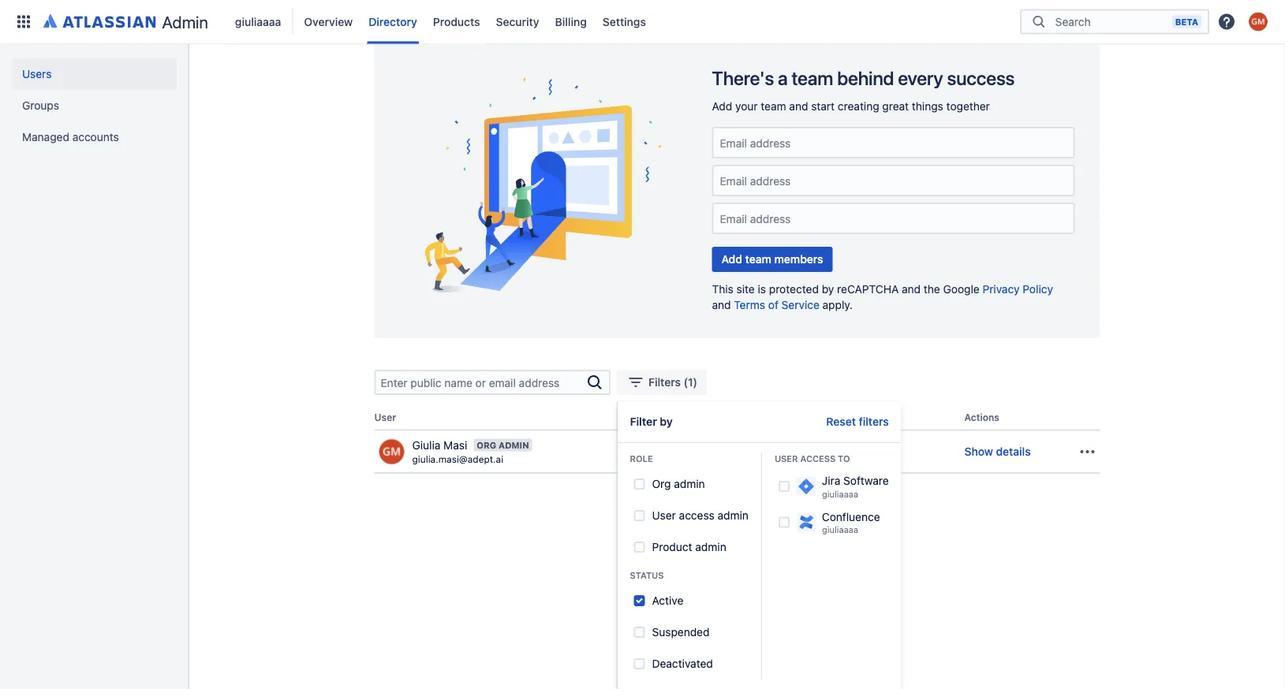 Task type: vqa. For each thing, say whether or not it's contained in the screenshot.
the Product admin
yes



Task type: describe. For each thing, give the bounding box(es) containing it.
deactivated
[[652, 658, 713, 671]]

by inside "menu"
[[660, 415, 673, 428]]

3 email address email field from the top
[[718, 211, 1069, 226]]

0 vertical spatial and
[[789, 100, 808, 113]]

groups
[[22, 99, 59, 112]]

filters (1) button
[[617, 370, 707, 395]]

toggle navigation image
[[174, 63, 208, 95]]

jira
[[822, 475, 841, 488]]

show
[[965, 445, 993, 458]]

add for add your team and start creating great things together
[[712, 100, 732, 113]]

products
[[433, 15, 480, 28]]

0 vertical spatial active
[[870, 445, 901, 458]]

reset filters
[[826, 415, 889, 428]]

the
[[924, 283, 940, 296]]

start
[[811, 100, 835, 113]]

product
[[652, 541, 692, 554]]

confluence image
[[797, 513, 816, 532]]

terms of service link
[[734, 299, 820, 312]]

reset filters button
[[826, 414, 889, 430]]

admin up giulia.masi@adept.ai
[[499, 440, 529, 450]]

access
[[800, 454, 836, 464]]

admin
[[162, 12, 208, 32]]

great
[[882, 100, 909, 113]]

of
[[768, 299, 779, 312]]

there's a team behind every success
[[712, 67, 1015, 89]]

jira software image
[[797, 477, 816, 496]]

search icon image
[[1030, 14, 1049, 30]]

jira software image
[[797, 477, 816, 496]]

success
[[947, 67, 1015, 89]]

a
[[778, 67, 788, 89]]

service
[[782, 299, 820, 312]]

team inside button
[[745, 253, 772, 266]]

directory
[[369, 15, 417, 28]]

google
[[943, 283, 980, 296]]

security
[[496, 15, 539, 28]]

behind
[[837, 67, 894, 89]]

groups link
[[13, 90, 177, 122]]

0 horizontal spatial and
[[712, 299, 731, 312]]

0 vertical spatial status
[[870, 412, 900, 423]]

admin banner
[[0, 0, 1285, 44]]

is
[[758, 283, 766, 296]]

users link
[[13, 58, 177, 90]]

by inside this site is protected by recaptcha and the google privacy policy and terms of service apply.
[[822, 283, 834, 296]]

0 horizontal spatial org
[[477, 440, 496, 450]]

details
[[996, 445, 1031, 458]]

overview
[[304, 15, 353, 28]]

help icon image
[[1217, 12, 1236, 31]]

(1)
[[684, 376, 698, 389]]

actions
[[965, 412, 1000, 423]]

settings link
[[598, 9, 651, 34]]

filters (1)
[[649, 376, 698, 389]]

Search field
[[1051, 8, 1172, 36]]

giuliaaaa link
[[230, 9, 286, 34]]

overview link
[[299, 9, 358, 34]]

protected
[[769, 283, 819, 296]]

admin inside 'role org admin'
[[674, 478, 705, 491]]

privacy
[[983, 283, 1020, 296]]

show details link
[[965, 444, 1031, 460]]

this site is protected by recaptcha and the google privacy policy and terms of service apply.
[[712, 283, 1053, 312]]

team for behind
[[792, 67, 833, 89]]

status inside "menu"
[[630, 571, 664, 581]]

security link
[[491, 9, 544, 34]]

beta
[[1175, 17, 1199, 27]]

org admin
[[477, 440, 529, 450]]

product admin
[[652, 541, 726, 554]]

Enter public name or email address text field
[[376, 372, 585, 394]]

billing
[[555, 15, 587, 28]]

user for user access admin
[[652, 509, 676, 522]]

search image
[[585, 373, 604, 392]]

reset
[[826, 415, 856, 428]]

filters
[[649, 376, 681, 389]]

filter by
[[630, 415, 673, 428]]

admin link
[[38, 9, 215, 34]]

access
[[679, 509, 715, 522]]

1 vertical spatial and
[[902, 283, 921, 296]]

filters
[[859, 415, 889, 428]]

privacy policy link
[[983, 283, 1053, 296]]

show details
[[965, 445, 1031, 458]]

admin right access
[[718, 509, 749, 522]]

admin down user access admin
[[695, 541, 726, 554]]

user access to
[[775, 454, 850, 464]]

policy
[[1023, 283, 1053, 296]]

settings
[[603, 15, 646, 28]]

billing link
[[550, 9, 592, 34]]

site
[[737, 283, 755, 296]]



Task type: locate. For each thing, give the bounding box(es) containing it.
to
[[838, 454, 850, 464]]

user access admin
[[652, 509, 749, 522]]

status
[[870, 412, 900, 423], [630, 571, 664, 581]]

0 vertical spatial email address email field
[[718, 136, 1069, 150]]

this
[[712, 283, 734, 296]]

1 vertical spatial org
[[652, 478, 671, 491]]

team for and
[[761, 100, 786, 113]]

org
[[477, 440, 496, 450], [652, 478, 671, 491]]

giuliaaaa left "overview"
[[235, 15, 281, 28]]

giuliaaaa inside confluence giuliaaaa
[[822, 525, 858, 535]]

role
[[630, 454, 653, 464]]

menu
[[617, 405, 902, 686]]

suspended
[[652, 626, 710, 639]]

0 vertical spatial by
[[822, 283, 834, 296]]

1 vertical spatial by
[[660, 415, 673, 428]]

things
[[912, 100, 944, 113]]

by up apply.
[[822, 283, 834, 296]]

add team members
[[722, 253, 823, 266]]

2 vertical spatial and
[[712, 299, 731, 312]]

1 horizontal spatial active
[[870, 445, 901, 458]]

users
[[22, 67, 52, 80]]

1 button
[[725, 493, 749, 518]]

2 horizontal spatial and
[[902, 283, 921, 296]]

active down filters
[[870, 445, 901, 458]]

27,
[[771, 445, 786, 458]]

0 vertical spatial user
[[374, 412, 396, 423]]

1 email address email field from the top
[[718, 136, 1069, 150]]

and
[[789, 100, 808, 113], [902, 283, 921, 296], [712, 299, 731, 312]]

giulia.masi@adept.ai
[[412, 454, 503, 465]]

1 vertical spatial giuliaaaa
[[822, 489, 858, 500]]

0 horizontal spatial status
[[630, 571, 664, 581]]

admin
[[499, 440, 529, 450], [674, 478, 705, 491], [718, 509, 749, 522], [695, 541, 726, 554]]

0 horizontal spatial user
[[374, 412, 396, 423]]

2023
[[789, 445, 816, 458]]

giuliaaaa down the confluence
[[822, 525, 858, 535]]

giulia
[[412, 439, 441, 452]]

1 vertical spatial user
[[775, 454, 798, 464]]

together
[[947, 100, 990, 113]]

org down role
[[652, 478, 671, 491]]

jira software giuliaaaa
[[822, 475, 889, 500]]

org right masi
[[477, 440, 496, 450]]

add for add team members
[[722, 253, 742, 266]]

terms
[[734, 299, 765, 312]]

add your team and start creating great things together
[[712, 100, 990, 113]]

2 horizontal spatial user
[[775, 454, 798, 464]]

user for user
[[374, 412, 396, 423]]

products link
[[428, 9, 485, 34]]

2 vertical spatial email address email field
[[718, 211, 1069, 226]]

giulia masi
[[412, 439, 467, 452]]

team up is
[[745, 253, 772, 266]]

your
[[735, 100, 758, 113]]

oct 27, 2023
[[750, 445, 816, 458]]

oct
[[750, 445, 768, 458]]

2 vertical spatial giuliaaaa
[[822, 525, 858, 535]]

team right a
[[792, 67, 833, 89]]

accounts
[[72, 131, 119, 144]]

role org admin
[[630, 454, 705, 491]]

user for user access to
[[775, 454, 798, 464]]

global navigation element
[[9, 0, 1020, 44]]

appswitcher icon image
[[14, 12, 33, 31]]

1 vertical spatial active
[[652, 595, 684, 608]]

0 vertical spatial giuliaaaa
[[235, 15, 281, 28]]

user
[[374, 412, 396, 423], [775, 454, 798, 464], [652, 509, 676, 522]]

1 vertical spatial add
[[722, 253, 742, 266]]

confluence
[[822, 511, 880, 524]]

1 horizontal spatial org
[[652, 478, 671, 491]]

1 vertical spatial status
[[630, 571, 664, 581]]

software
[[844, 475, 889, 488]]

active
[[870, 445, 901, 458], [652, 595, 684, 608]]

status right the reset in the bottom of the page
[[870, 412, 900, 423]]

atlassian image
[[43, 11, 156, 30], [43, 11, 156, 30]]

pagination element
[[700, 493, 775, 518]]

2 vertical spatial team
[[745, 253, 772, 266]]

0 horizontal spatial active
[[652, 595, 684, 608]]

1 vertical spatial email address email field
[[718, 173, 1069, 188]]

managed
[[22, 131, 69, 144]]

creating
[[838, 100, 879, 113]]

account image
[[1249, 12, 1268, 31]]

add
[[712, 100, 732, 113], [722, 253, 742, 266]]

managed accounts link
[[13, 122, 177, 153]]

apply.
[[823, 299, 853, 312]]

confluence giuliaaaa
[[822, 511, 880, 535]]

0 vertical spatial add
[[712, 100, 732, 113]]

1
[[735, 499, 740, 512]]

Email address email field
[[718, 136, 1069, 150], [718, 173, 1069, 188], [718, 211, 1069, 226]]

giuliaaaa
[[235, 15, 281, 28], [822, 489, 858, 500], [822, 525, 858, 535]]

managed accounts
[[22, 131, 119, 144]]

active inside "menu"
[[652, 595, 684, 608]]

menu containing filter by
[[617, 405, 902, 686]]

1 horizontal spatial by
[[822, 283, 834, 296]]

by
[[822, 283, 834, 296], [660, 415, 673, 428]]

admin up access
[[674, 478, 705, 491]]

and left the
[[902, 283, 921, 296]]

giuliaaaa inside jira software giuliaaaa
[[822, 489, 858, 500]]

giuliaaaa inside the global navigation element
[[235, 15, 281, 28]]

1 vertical spatial team
[[761, 100, 786, 113]]

1 horizontal spatial status
[[870, 412, 900, 423]]

by right filter
[[660, 415, 673, 428]]

and down this in the right top of the page
[[712, 299, 731, 312]]

members
[[774, 253, 823, 266]]

every
[[898, 67, 943, 89]]

status down product
[[630, 571, 664, 581]]

team right the your
[[761, 100, 786, 113]]

directory link
[[364, 9, 422, 34]]

team
[[792, 67, 833, 89], [761, 100, 786, 113], [745, 253, 772, 266]]

add left the your
[[712, 100, 732, 113]]

giuliaaaa down jira
[[822, 489, 858, 500]]

1 horizontal spatial and
[[789, 100, 808, 113]]

active up suspended
[[652, 595, 684, 608]]

masi
[[444, 439, 467, 452]]

1 horizontal spatial user
[[652, 509, 676, 522]]

recaptcha
[[837, 283, 899, 296]]

0 horizontal spatial by
[[660, 415, 673, 428]]

filter
[[630, 415, 657, 428]]

2 email address email field from the top
[[718, 173, 1069, 188]]

0 vertical spatial team
[[792, 67, 833, 89]]

0 vertical spatial org
[[477, 440, 496, 450]]

2 vertical spatial user
[[652, 509, 676, 522]]

add inside add team members button
[[722, 253, 742, 266]]

add up this in the right top of the page
[[722, 253, 742, 266]]

there's
[[712, 67, 774, 89]]

add team members button
[[712, 247, 833, 272]]

org inside 'role org admin'
[[652, 478, 671, 491]]

confluence image
[[797, 513, 816, 532]]

and left the start
[[789, 100, 808, 113]]



